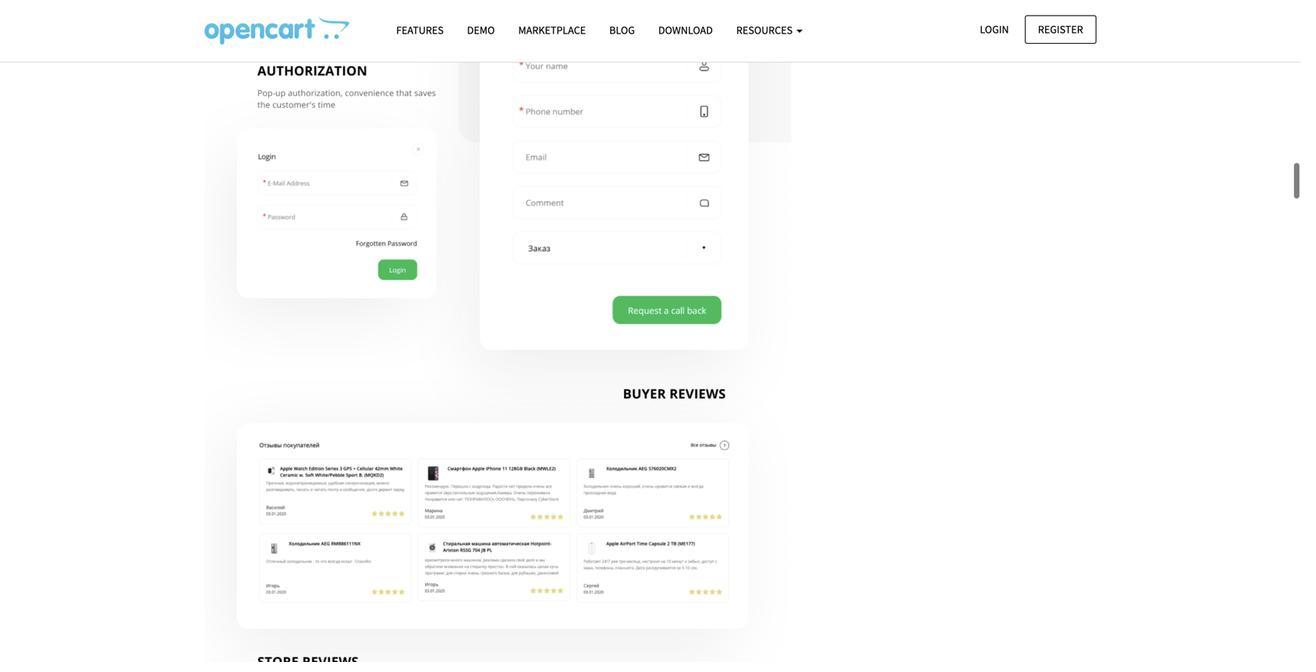 Task type: vqa. For each thing, say whether or not it's contained in the screenshot.
the Demo 'LINK'
yes



Task type: locate. For each thing, give the bounding box(es) containing it.
marketplace
[[518, 23, 586, 37]]

login link
[[967, 15, 1022, 44]]

features link
[[385, 16, 455, 44]]

login
[[980, 22, 1009, 36]]

download link
[[647, 16, 725, 44]]

resources link
[[725, 16, 814, 44]]

opencart - cyberstore - advanced multipurpose opencart theme image
[[205, 16, 349, 45]]



Task type: describe. For each thing, give the bounding box(es) containing it.
blog link
[[598, 16, 647, 44]]

demo link
[[455, 16, 507, 44]]

marketplace link
[[507, 16, 598, 44]]

register
[[1038, 22, 1083, 36]]

download
[[658, 23, 713, 37]]

demo
[[467, 23, 495, 37]]

register link
[[1025, 15, 1096, 44]]

features
[[396, 23, 444, 37]]

resources
[[736, 23, 795, 37]]

blog
[[609, 23, 635, 37]]



